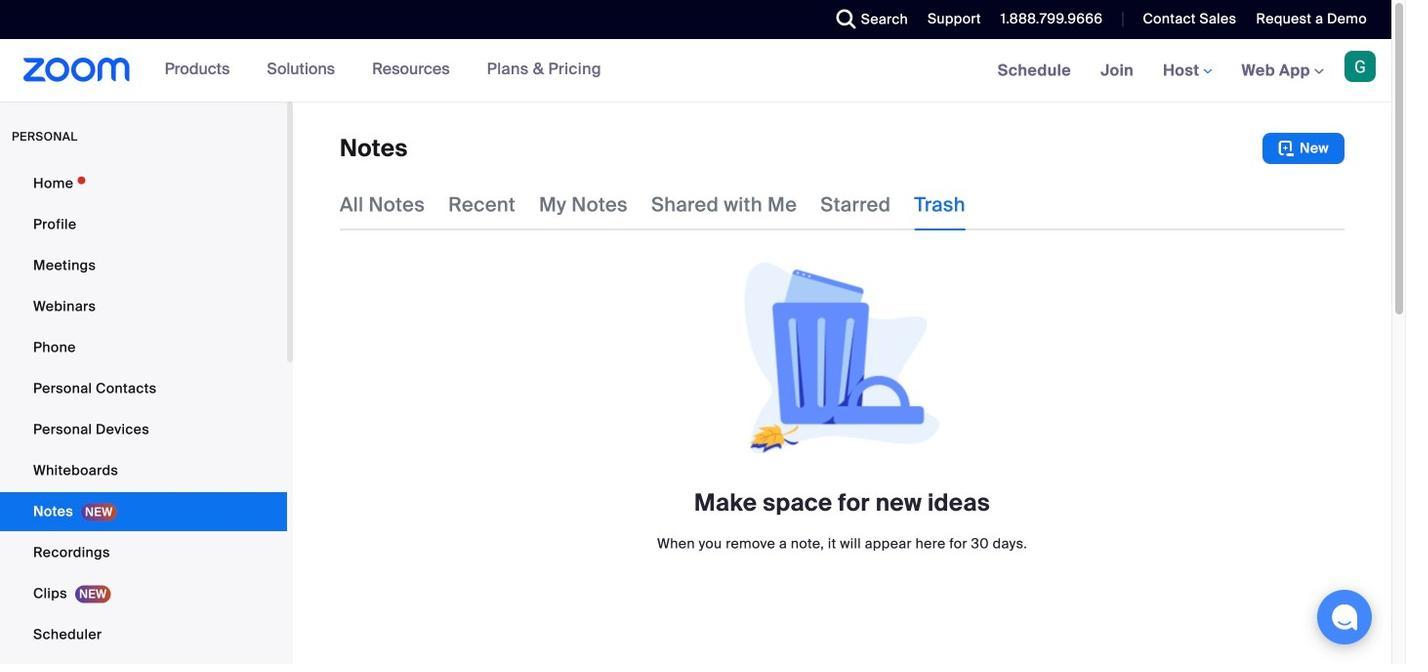 Task type: locate. For each thing, give the bounding box(es) containing it.
banner
[[0, 39, 1392, 103]]

profile picture image
[[1345, 51, 1377, 82]]

zoom logo image
[[23, 58, 131, 82]]

personal menu menu
[[0, 164, 287, 664]]



Task type: describe. For each thing, give the bounding box(es) containing it.
tabs of all notes page tab list
[[340, 180, 966, 231]]

meetings navigation
[[984, 39, 1392, 103]]

open chat image
[[1332, 604, 1359, 631]]

product information navigation
[[150, 39, 616, 102]]



Task type: vqa. For each thing, say whether or not it's contained in the screenshot.
Tabs of all notes page TAB LIST
yes



